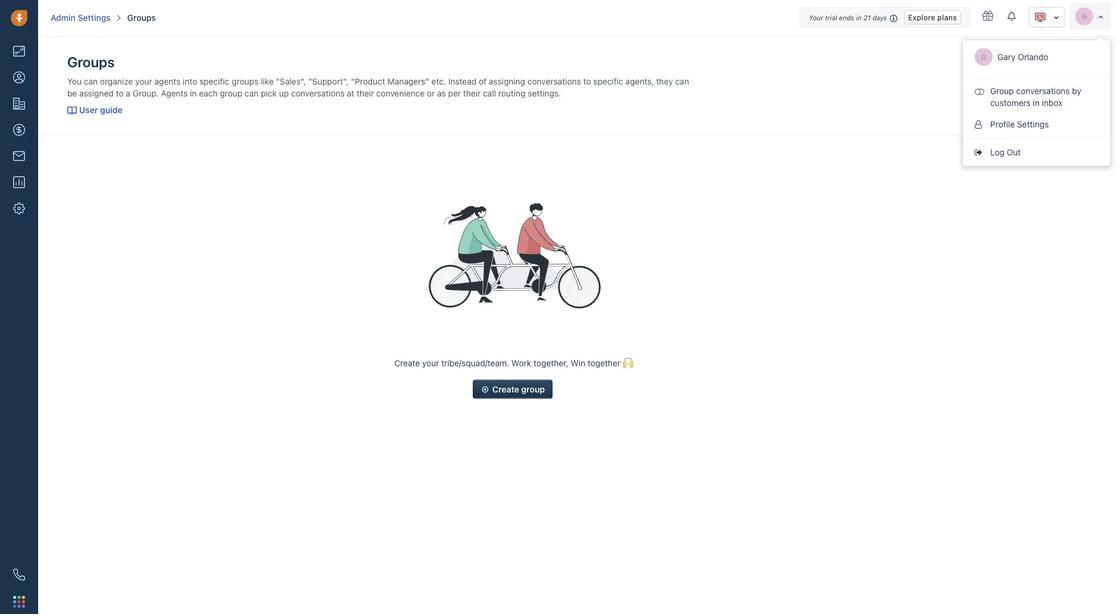 Task type: describe. For each thing, give the bounding box(es) containing it.
call
[[483, 88, 496, 98]]

user o image
[[975, 120, 985, 128]]

create group button
[[473, 380, 553, 399]]

0 horizontal spatial conversations
[[291, 88, 345, 98]]

user guide icon image
[[67, 106, 77, 115]]

admin
[[51, 13, 76, 23]]

1 horizontal spatial to
[[584, 76, 591, 86]]

tribe/squad/team.
[[442, 358, 509, 368]]

2 horizontal spatial can
[[676, 76, 689, 86]]

together,
[[534, 358, 569, 368]]

instead
[[448, 76, 477, 86]]

create for create group
[[493, 384, 519, 394]]

1 horizontal spatial in
[[856, 14, 862, 22]]

admin settings link
[[51, 12, 111, 24]]

managers"
[[388, 76, 429, 86]]

win
[[571, 358, 586, 368]]

21
[[864, 14, 871, 22]]

1 horizontal spatial ic_arrow_down image
[[1099, 13, 1104, 20]]

together
[[588, 358, 621, 368]]

groups for groups you can organize your agents into specific groups like "sales", "support", "product managers" etc. instead of assigning conversations to specific agents, they can be assigned to a group. agents in each group can pick up conversations at their convenience or as per their call routing settings.
[[67, 54, 115, 70]]

settings
[[78, 13, 111, 23]]

create for create your tribe/squad/team. work together, win together 🙌
[[394, 358, 420, 368]]

days
[[873, 14, 887, 22]]

by
[[1072, 86, 1082, 96]]

1 horizontal spatial conversations
[[528, 76, 581, 86]]

into
[[183, 76, 197, 86]]

routing
[[499, 88, 526, 98]]

a
[[126, 88, 130, 98]]

in inside groups you can organize your agents into specific groups like "sales", "support", "product managers" etc. instead of assigning conversations to specific agents, they can be assigned to a group. agents in each group can pick up conversations at their convenience or as per their call routing settings.
[[190, 88, 197, 98]]

user guide link
[[67, 105, 123, 115]]

or
[[427, 88, 435, 98]]

sign out image
[[975, 148, 985, 156]]

conversations inside group conversations by customers in inbox
[[1017, 86, 1070, 96]]

be
[[67, 88, 77, 98]]

user guide
[[79, 105, 123, 115]]

log out link
[[963, 141, 1111, 163]]

in inside group conversations by customers in inbox
[[1033, 98, 1040, 108]]

user
[[79, 105, 98, 115]]

explore plans button
[[904, 10, 961, 24]]

group inside groups you can organize your agents into specific groups like "sales", "support", "product managers" etc. instead of assigning conversations to specific agents, they can be assigned to a group. agents in each group can pick up conversations at their convenience or as per their call routing settings.
[[220, 88, 243, 98]]

menu containing group conversations by customers in inbox
[[963, 40, 1112, 167]]

groups you can organize your agents into specific groups like "sales", "support", "product managers" etc. instead of assigning conversations to specific agents, they can be assigned to a group. agents in each group can pick up conversations at their convenience or as per their call routing settings.
[[67, 54, 689, 98]]

bell regular image
[[1008, 10, 1017, 22]]

missing translation "unavailable" for locale "en-us" image
[[1035, 11, 1047, 23]]

create your tribe/squad/team. work together, win together 🙌
[[394, 358, 631, 368]]

1 vertical spatial to
[[116, 88, 124, 98]]

up
[[279, 88, 289, 98]]

1 their from the left
[[357, 88, 374, 98]]



Task type: vqa. For each thing, say whether or not it's contained in the screenshot.
the every for every month
no



Task type: locate. For each thing, give the bounding box(es) containing it.
1 horizontal spatial groups
[[127, 13, 156, 23]]

1 horizontal spatial specific
[[594, 76, 623, 86]]

can right they
[[676, 76, 689, 86]]

1 specific from the left
[[200, 76, 230, 86]]

ends
[[839, 14, 855, 22]]

in
[[856, 14, 862, 22], [190, 88, 197, 98], [1033, 98, 1040, 108]]

trial
[[825, 14, 837, 22]]

in left inbox
[[1033, 98, 1040, 108]]

"sales",
[[276, 76, 306, 86]]

profile
[[991, 119, 1015, 129]]

0 vertical spatial groups
[[127, 13, 156, 23]]

can up assigned
[[84, 76, 98, 86]]

assigned
[[79, 88, 114, 98]]

conversations up inbox
[[1017, 86, 1070, 96]]

pick
[[261, 88, 277, 98]]

their
[[357, 88, 374, 98], [463, 88, 481, 98]]

1 vertical spatial your
[[422, 358, 439, 368]]

your left tribe/squad/team.
[[422, 358, 439, 368]]

conversations up settings.
[[528, 76, 581, 86]]

per
[[448, 88, 461, 98]]

group conversations by customers in inbox
[[991, 86, 1082, 108]]

specific left the agents,
[[594, 76, 623, 86]]

agents,
[[626, 76, 654, 86]]

settings
[[1018, 119, 1049, 129]]

0 horizontal spatial your
[[135, 76, 152, 86]]

0 horizontal spatial can
[[84, 76, 98, 86]]

0 horizontal spatial to
[[116, 88, 124, 98]]

0 horizontal spatial their
[[357, 88, 374, 98]]

your
[[809, 14, 824, 22]]

1 horizontal spatial create
[[493, 384, 519, 394]]

convenience
[[376, 88, 425, 98]]

groups
[[232, 76, 259, 86]]

like
[[261, 76, 274, 86]]

your trial ends in 21 days
[[809, 14, 887, 22]]

1 horizontal spatial can
[[245, 88, 259, 98]]

2 horizontal spatial conversations
[[1017, 86, 1070, 96]]

work
[[512, 358, 532, 368]]

0 horizontal spatial group
[[220, 88, 243, 98]]

ic_arrow_down image
[[1054, 13, 1060, 22], [1099, 13, 1104, 20]]

their down "product
[[357, 88, 374, 98]]

explore
[[909, 13, 936, 21]]

as
[[437, 88, 446, 98]]

in left 21
[[856, 14, 862, 22]]

agents
[[154, 76, 181, 86]]

at
[[347, 88, 354, 98]]

inbox
[[1042, 98, 1063, 108]]

etc.
[[432, 76, 446, 86]]

in down the into
[[190, 88, 197, 98]]

0 vertical spatial to
[[584, 76, 591, 86]]

group down groups
[[220, 88, 243, 98]]

group conversations by customers in inbox link
[[963, 80, 1111, 113]]

specific
[[200, 76, 230, 86], [594, 76, 623, 86]]

group
[[991, 86, 1014, 96]]

guide
[[100, 105, 123, 115]]

0 horizontal spatial in
[[190, 88, 197, 98]]

🙌
[[623, 358, 631, 368]]

1 horizontal spatial your
[[422, 358, 439, 368]]

groups right settings
[[127, 13, 156, 23]]

you
[[67, 76, 82, 86]]

log out
[[991, 147, 1021, 157]]

1 horizontal spatial group
[[522, 384, 545, 394]]

plans
[[938, 13, 957, 21]]

your
[[135, 76, 152, 86], [422, 358, 439, 368]]

your up group.
[[135, 76, 152, 86]]

1 vertical spatial group
[[522, 384, 545, 394]]

ic_info_icon image
[[890, 13, 899, 23]]

each
[[199, 88, 218, 98]]

0 vertical spatial create
[[394, 358, 420, 368]]

create group
[[493, 384, 545, 394]]

can down groups
[[245, 88, 259, 98]]

group inside button
[[522, 384, 545, 394]]

1 horizontal spatial their
[[463, 88, 481, 98]]

log
[[991, 147, 1005, 157]]

create
[[394, 358, 420, 368], [493, 384, 519, 394]]

1 vertical spatial groups
[[67, 54, 115, 70]]

"support",
[[308, 76, 349, 86]]

of
[[479, 76, 487, 86]]

phone image
[[13, 569, 25, 581]]

out
[[1007, 147, 1021, 157]]

conversations down "support",
[[291, 88, 345, 98]]

organize
[[100, 76, 133, 86]]

assigning
[[489, 76, 525, 86]]

groups for groups
[[127, 13, 156, 23]]

to left the agents,
[[584, 76, 591, 86]]

menu
[[963, 40, 1112, 167]]

create inside button
[[493, 384, 519, 394]]

to left 'a'
[[116, 88, 124, 98]]

agents
[[161, 88, 188, 98]]

0 horizontal spatial groups
[[67, 54, 115, 70]]

freshworks switcher image
[[13, 596, 25, 608]]

conversations
[[528, 76, 581, 86], [1017, 86, 1070, 96], [291, 88, 345, 98]]

can
[[84, 76, 98, 86], [676, 76, 689, 86], [245, 88, 259, 98]]

0 horizontal spatial create
[[394, 358, 420, 368]]

they
[[656, 76, 673, 86]]

1 vertical spatial create
[[493, 384, 519, 394]]

0 horizontal spatial specific
[[200, 76, 230, 86]]

groups up you
[[67, 54, 115, 70]]

group down work
[[522, 384, 545, 394]]

0 vertical spatial your
[[135, 76, 152, 86]]

2 horizontal spatial in
[[1033, 98, 1040, 108]]

group.
[[133, 88, 159, 98]]

groups
[[127, 13, 156, 23], [67, 54, 115, 70]]

explore plans
[[909, 13, 957, 21]]

profile settings link
[[963, 113, 1111, 135]]

phone element
[[7, 563, 31, 587]]

to
[[584, 76, 591, 86], [116, 88, 124, 98]]

admin settings
[[51, 13, 111, 23]]

group
[[220, 88, 243, 98], [522, 384, 545, 394]]

2 specific from the left
[[594, 76, 623, 86]]

0 horizontal spatial ic_arrow_down image
[[1054, 13, 1060, 22]]

groups inside groups you can organize your agents into specific groups like "sales", "support", "product managers" etc. instead of assigning conversations to specific agents, they can be assigned to a group. agents in each group can pick up conversations at their convenience or as per their call routing settings.
[[67, 54, 115, 70]]

their down instead in the left top of the page
[[463, 88, 481, 98]]

settings.
[[528, 88, 561, 98]]

2 their from the left
[[463, 88, 481, 98]]

profile settings
[[991, 119, 1049, 129]]

customers
[[991, 98, 1031, 108]]

your inside groups you can organize your agents into specific groups like "sales", "support", "product managers" etc. instead of assigning conversations to specific agents, they can be assigned to a group. agents in each group can pick up conversations at their convenience or as per their call routing settings.
[[135, 76, 152, 86]]

"product
[[351, 76, 385, 86]]

specific up "each"
[[200, 76, 230, 86]]

0 vertical spatial group
[[220, 88, 243, 98]]

ic_add_segment image
[[481, 383, 490, 396]]



